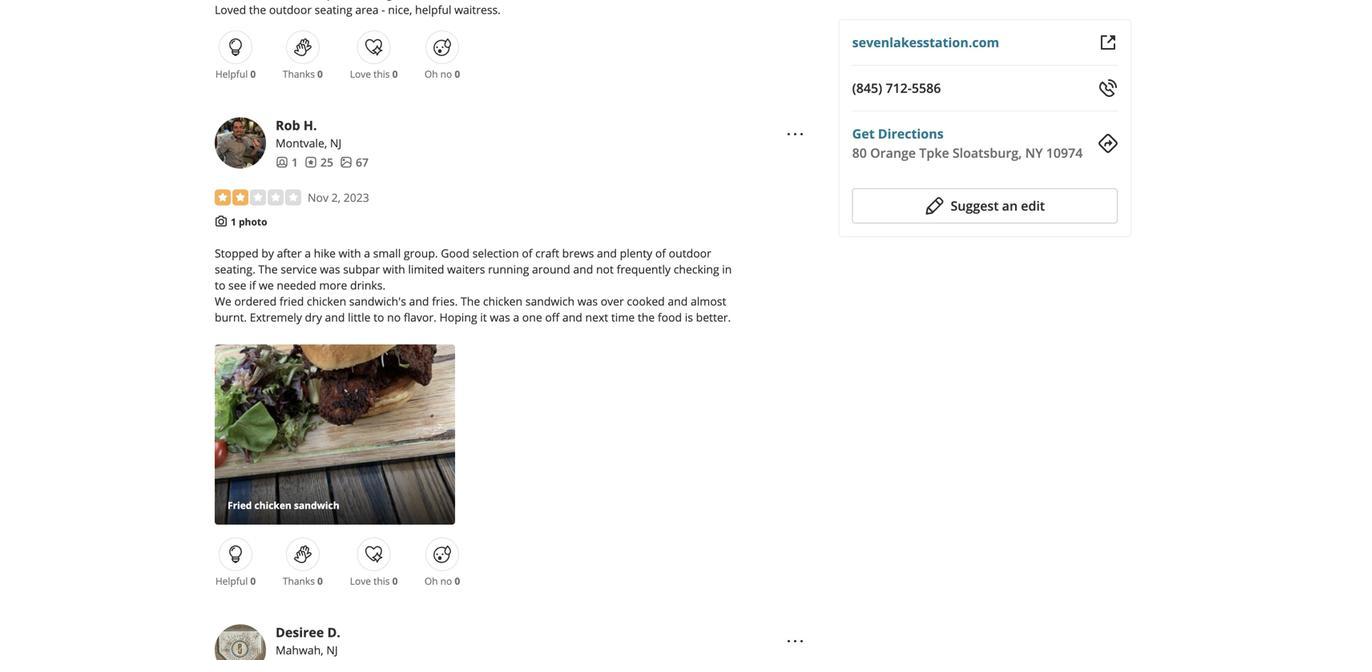 Task type: describe. For each thing, give the bounding box(es) containing it.
2 love this 0 from the top
[[350, 575, 398, 588]]

extremely
[[250, 310, 302, 325]]

rob
[[276, 117, 300, 134]]

good
[[441, 245, 470, 261]]

it
[[480, 310, 487, 325]]

1 photo
[[231, 215, 267, 228]]

time
[[611, 310, 635, 325]]

2 thanks 0 from the top
[[283, 575, 323, 588]]

1 for 1 photo
[[231, 215, 236, 228]]

mahwah,
[[276, 643, 324, 658]]

dry
[[305, 310, 322, 325]]

2 this from the top
[[374, 575, 390, 588]]

2 thanks from the top
[[283, 575, 315, 588]]

2 chicken from the left
[[483, 294, 523, 309]]

1 oh no 0 from the top
[[425, 67, 460, 80]]

fried
[[280, 294, 304, 309]]

desiree
[[276, 624, 324, 641]]

1 horizontal spatial a
[[364, 245, 370, 261]]

the inside stopped by after a hike with a small group. good selection of craft brews and plenty of outdoor seating.   the service was subpar with limited waiters running around and not frequently checking in to see if we needed more drinks. we ordered fried  chicken sandwich's and fries.  the chicken sandwich was over cooked and almost burnt.  extremely dry and little to no flavor. hoping it was a one off and next time the food is better.
[[638, 310, 655, 325]]

seating.
[[215, 262, 256, 277]]

nov 2, 2023
[[308, 190, 369, 205]]

almost
[[691, 294, 727, 309]]

better.
[[696, 310, 731, 325]]

1 helpful from the top
[[215, 67, 248, 80]]

around
[[532, 262, 570, 277]]

stopped
[[215, 245, 259, 261]]

1 vertical spatial to
[[374, 310, 384, 325]]

16 friends v2 image
[[276, 156, 289, 169]]

seating
[[315, 2, 352, 17]]

2023
[[344, 190, 369, 205]]

desiree d. mahwah, nj
[[276, 624, 341, 658]]

ny
[[1026, 144, 1043, 162]]

712-
[[886, 79, 912, 97]]

more
[[319, 278, 347, 293]]

cooked
[[627, 294, 665, 309]]

1 horizontal spatial the
[[461, 294, 480, 309]]

we
[[259, 278, 274, 293]]

0 vertical spatial the
[[249, 2, 266, 17]]

off
[[545, 310, 560, 325]]

(845) 712-5586
[[853, 79, 941, 97]]

flavor.
[[404, 310, 437, 325]]

2 helpful 0 from the top
[[215, 575, 256, 588]]

loved
[[215, 2, 246, 17]]

by
[[262, 245, 274, 261]]

24 external link v2 image
[[1099, 33, 1118, 52]]

1 photo link
[[231, 215, 267, 228]]

photos element
[[340, 154, 369, 170]]

rob h. montvale, nj
[[276, 117, 342, 151]]

photo of rob h. image
[[215, 117, 266, 169]]

h.
[[304, 117, 317, 134]]

1 love from the top
[[350, 67, 371, 80]]

0 horizontal spatial the
[[258, 262, 278, 277]]

16 photos v2 image
[[340, 156, 353, 169]]

one
[[522, 310, 542, 325]]

rob h. link
[[276, 117, 317, 134]]

16 camera v2 image
[[215, 215, 228, 228]]

orange
[[871, 144, 916, 162]]

directions
[[878, 125, 944, 142]]

16 review v2 image
[[305, 156, 317, 169]]

stopped by after a hike with a small group. good selection of craft brews and plenty of outdoor seating.   the service was subpar with limited waiters running around and not frequently checking in to see if we needed more drinks. we ordered fried  chicken sandwich's and fries.  the chicken sandwich was over cooked and almost burnt.  extremely dry and little to no flavor. hoping it was a one off and next time the food is better.
[[215, 245, 732, 325]]

checking
[[674, 262, 720, 277]]

drinks.
[[350, 278, 386, 293]]

see
[[228, 278, 246, 293]]

1 for 1
[[292, 155, 298, 170]]

suggest an edit button
[[853, 188, 1118, 224]]

25
[[321, 155, 333, 170]]

24 directions v2 image
[[1099, 134, 1118, 153]]

helpful
[[415, 2, 452, 17]]

suggest an edit
[[951, 197, 1045, 214]]

get
[[853, 125, 875, 142]]

edit
[[1021, 197, 1045, 214]]

and down the brews
[[573, 262, 593, 277]]

2 love from the top
[[350, 575, 371, 588]]

1 horizontal spatial with
[[383, 262, 405, 277]]

ordered
[[234, 294, 277, 309]]

suggest
[[951, 197, 999, 214]]

and up food
[[668, 294, 688, 309]]

food
[[658, 310, 682, 325]]

sloatsburg,
[[953, 144, 1022, 162]]

24 pencil v2 image
[[925, 196, 945, 216]]

2 vertical spatial no
[[441, 575, 452, 588]]

tpke
[[920, 144, 950, 162]]

no inside stopped by after a hike with a small group. good selection of craft brews and plenty of outdoor seating.   the service was subpar with limited waiters running around and not frequently checking in to see if we needed more drinks. we ordered fried  chicken sandwich's and fries.  the chicken sandwich was over cooked and almost burnt.  extremely dry and little to no flavor. hoping it was a one off and next time the food is better.
[[387, 310, 401, 325]]

get directions 80 orange tpke sloatsburg, ny 10974
[[853, 125, 1083, 162]]

waiters
[[447, 262, 485, 277]]

2 oh from the top
[[425, 575, 438, 588]]

we
[[215, 294, 232, 309]]

nov
[[308, 190, 329, 205]]

1 thanks 0 from the top
[[283, 67, 323, 80]]



Task type: locate. For each thing, give the bounding box(es) containing it.
0
[[250, 67, 256, 80], [317, 67, 323, 80], [392, 67, 398, 80], [455, 67, 460, 80], [250, 575, 256, 588], [317, 575, 323, 588], [392, 575, 398, 588], [455, 575, 460, 588]]

0 horizontal spatial to
[[215, 278, 226, 293]]

friends element
[[276, 154, 298, 170]]

0 vertical spatial helpful
[[215, 67, 248, 80]]

menu image
[[786, 125, 805, 144], [786, 632, 805, 651]]

thanks up desiree
[[283, 575, 315, 588]]

in
[[722, 262, 732, 277]]

was up "next"
[[578, 294, 598, 309]]

0 vertical spatial was
[[320, 262, 340, 277]]

over
[[601, 294, 624, 309]]

after
[[277, 245, 302, 261]]

with up subpar
[[339, 245, 361, 261]]

the down by
[[258, 262, 278, 277]]

a up subpar
[[364, 245, 370, 261]]

and up the "not"
[[597, 245, 617, 261]]

and right the off
[[563, 310, 583, 325]]

sevenlakesstation.com
[[853, 34, 1000, 51]]

waitress.
[[455, 2, 501, 17]]

-
[[382, 2, 385, 17]]

1 vertical spatial menu image
[[786, 632, 805, 651]]

5586
[[912, 79, 941, 97]]

0 vertical spatial no
[[441, 67, 452, 80]]

this
[[374, 67, 390, 80], [374, 575, 390, 588]]

0 vertical spatial oh
[[425, 67, 438, 80]]

0 horizontal spatial the
[[249, 2, 266, 17]]

1 vertical spatial the
[[461, 294, 480, 309]]

with down small
[[383, 262, 405, 277]]

burnt.
[[215, 310, 247, 325]]

and
[[597, 245, 617, 261], [573, 262, 593, 277], [409, 294, 429, 309], [668, 294, 688, 309], [325, 310, 345, 325], [563, 310, 583, 325]]

was right it
[[490, 310, 510, 325]]

helpful up photo of desiree d. on the bottom left of the page
[[215, 575, 248, 588]]

nj down d.
[[327, 643, 338, 658]]

hoping
[[440, 310, 477, 325]]

frequently
[[617, 262, 671, 277]]

of left craft
[[522, 245, 533, 261]]

d.
[[327, 624, 341, 641]]

loved the outdoor seating  area - nice, helpful waitress.
[[215, 2, 501, 17]]

reviews element
[[305, 154, 333, 170]]

a left 'hike'
[[305, 245, 311, 261]]

photo
[[239, 215, 267, 228]]

helpful 0 down loved
[[215, 67, 256, 80]]

of up frequently
[[656, 245, 666, 261]]

1 vertical spatial helpful
[[215, 575, 248, 588]]

2 vertical spatial was
[[490, 310, 510, 325]]

0 horizontal spatial outdoor
[[269, 2, 312, 17]]

and up flavor.
[[409, 294, 429, 309]]

1 vertical spatial this
[[374, 575, 390, 588]]

67
[[356, 155, 369, 170]]

1 right 16 camera v2 image
[[231, 215, 236, 228]]

2,
[[332, 190, 341, 205]]

love this 0
[[350, 67, 398, 80], [350, 575, 398, 588]]

0 horizontal spatial of
[[522, 245, 533, 261]]

0 vertical spatial outdoor
[[269, 2, 312, 17]]

thanks up rob h. link
[[283, 67, 315, 80]]

24 phone v2 image
[[1099, 79, 1118, 98]]

1 horizontal spatial was
[[490, 310, 510, 325]]

subpar
[[343, 262, 380, 277]]

helpful 0 up photo of desiree d. on the bottom left of the page
[[215, 575, 256, 588]]

10974
[[1047, 144, 1083, 162]]

1 oh from the top
[[425, 67, 438, 80]]

(0 reactions) element
[[250, 67, 256, 80], [317, 67, 323, 80], [392, 67, 398, 80], [455, 67, 460, 80], [250, 575, 256, 588], [317, 575, 323, 588], [392, 575, 398, 588], [455, 575, 460, 588]]

nj inside rob h. montvale, nj
[[330, 135, 342, 151]]

1 vertical spatial was
[[578, 294, 598, 309]]

2 horizontal spatial was
[[578, 294, 598, 309]]

and right dry
[[325, 310, 345, 325]]

1 vertical spatial the
[[638, 310, 655, 325]]

group.
[[404, 245, 438, 261]]

2 star rating image
[[215, 189, 301, 205]]

1 menu image from the top
[[786, 125, 805, 144]]

montvale,
[[276, 135, 327, 151]]

2 oh no 0 from the top
[[425, 575, 460, 588]]

nj up 25
[[330, 135, 342, 151]]

2 horizontal spatial a
[[513, 310, 520, 325]]

nice,
[[388, 2, 412, 17]]

sandwich's
[[349, 294, 406, 309]]

thanks 0 up desiree
[[283, 575, 323, 588]]

nj inside desiree d. mahwah, nj
[[327, 643, 338, 658]]

1 vertical spatial nj
[[327, 643, 338, 658]]

helpful down loved
[[215, 67, 248, 80]]

1 vertical spatial outdoor
[[669, 245, 712, 261]]

the
[[258, 262, 278, 277], [461, 294, 480, 309]]

sandwich
[[526, 294, 575, 309]]

0 horizontal spatial a
[[305, 245, 311, 261]]

craft
[[536, 245, 560, 261]]

1 vertical spatial love this 0
[[350, 575, 398, 588]]

thanks 0 up rob h. link
[[283, 67, 323, 80]]

0 vertical spatial helpful 0
[[215, 67, 256, 80]]

no
[[441, 67, 452, 80], [387, 310, 401, 325], [441, 575, 452, 588]]

1 love this 0 from the top
[[350, 67, 398, 80]]

0 vertical spatial 1
[[292, 155, 298, 170]]

outdoor left seating
[[269, 2, 312, 17]]

1 horizontal spatial to
[[374, 310, 384, 325]]

1 vertical spatial thanks 0
[[283, 575, 323, 588]]

1 vertical spatial helpful 0
[[215, 575, 256, 588]]

0 horizontal spatial with
[[339, 245, 361, 261]]

1 horizontal spatial 1
[[292, 155, 298, 170]]

service
[[281, 262, 317, 277]]

0 vertical spatial love this 0
[[350, 67, 398, 80]]

0 vertical spatial oh no 0
[[425, 67, 460, 80]]

0 vertical spatial this
[[374, 67, 390, 80]]

if
[[249, 278, 256, 293]]

outdoor inside stopped by after a hike with a small group. good selection of craft brews and plenty of outdoor seating.   the service was subpar with limited waiters running around and not frequently checking in to see if we needed more drinks. we ordered fried  chicken sandwich's and fries.  the chicken sandwich was over cooked and almost burnt.  extremely dry and little to no flavor. hoping it was a one off and next time the food is better.
[[669, 245, 712, 261]]

needed
[[277, 278, 316, 293]]

oh no 0
[[425, 67, 460, 80], [425, 575, 460, 588]]

hike
[[314, 245, 336, 261]]

2 menu image from the top
[[786, 632, 805, 651]]

running
[[488, 262, 529, 277]]

0 vertical spatial with
[[339, 245, 361, 261]]

helpful 0
[[215, 67, 256, 80], [215, 575, 256, 588]]

brews
[[562, 245, 594, 261]]

nj for h.
[[330, 135, 342, 151]]

a left the one
[[513, 310, 520, 325]]

1 vertical spatial with
[[383, 262, 405, 277]]

thanks
[[283, 67, 315, 80], [283, 575, 315, 588]]

outdoor up checking at the right of page
[[669, 245, 712, 261]]

an
[[1002, 197, 1018, 214]]

1 this from the top
[[374, 67, 390, 80]]

fries.
[[432, 294, 458, 309]]

1 vertical spatial oh no 0
[[425, 575, 460, 588]]

1 vertical spatial oh
[[425, 575, 438, 588]]

0 vertical spatial menu image
[[786, 125, 805, 144]]

1 vertical spatial 1
[[231, 215, 236, 228]]

desiree d. link
[[276, 624, 341, 641]]

plenty
[[620, 245, 653, 261]]

the down "cooked"
[[638, 310, 655, 325]]

selection
[[473, 245, 519, 261]]

1 horizontal spatial outdoor
[[669, 245, 712, 261]]

to up we
[[215, 278, 226, 293]]

2 of from the left
[[656, 245, 666, 261]]

was
[[320, 262, 340, 277], [578, 294, 598, 309], [490, 310, 510, 325]]

0 vertical spatial thanks 0
[[283, 67, 323, 80]]

1 vertical spatial love
[[350, 575, 371, 588]]

is
[[685, 310, 693, 325]]

0 horizontal spatial was
[[320, 262, 340, 277]]

0 vertical spatial the
[[258, 262, 278, 277]]

80
[[853, 144, 867, 162]]

1 horizontal spatial chicken
[[483, 294, 523, 309]]

0 horizontal spatial 1
[[231, 215, 236, 228]]

get directions link
[[853, 125, 944, 142]]

menu image for photo of desiree d. on the bottom left of the page
[[786, 632, 805, 651]]

the up the hoping
[[461, 294, 480, 309]]

1 chicken from the left
[[307, 294, 346, 309]]

1 helpful 0 from the top
[[215, 67, 256, 80]]

the right loved
[[249, 2, 266, 17]]

1 vertical spatial no
[[387, 310, 401, 325]]

was up more
[[320, 262, 340, 277]]

nj for d.
[[327, 643, 338, 658]]

2 helpful from the top
[[215, 575, 248, 588]]

with
[[339, 245, 361, 261], [383, 262, 405, 277]]

1 horizontal spatial of
[[656, 245, 666, 261]]

next
[[586, 310, 609, 325]]

chicken
[[307, 294, 346, 309], [483, 294, 523, 309]]

0 vertical spatial to
[[215, 278, 226, 293]]

0 vertical spatial thanks
[[283, 67, 315, 80]]

menu image for photo of rob h.
[[786, 125, 805, 144]]

sevenlakesstation.com link
[[853, 34, 1000, 51]]

photo of desiree d. image
[[215, 625, 266, 660]]

chicken up it
[[483, 294, 523, 309]]

not
[[596, 262, 614, 277]]

0 horizontal spatial chicken
[[307, 294, 346, 309]]

to down 'sandwich's'
[[374, 310, 384, 325]]

1 horizontal spatial the
[[638, 310, 655, 325]]

thanks 0
[[283, 67, 323, 80], [283, 575, 323, 588]]

1 inside friends element
[[292, 155, 298, 170]]

chicken down more
[[307, 294, 346, 309]]

1 vertical spatial thanks
[[283, 575, 315, 588]]

area
[[355, 2, 379, 17]]

a
[[305, 245, 311, 261], [364, 245, 370, 261], [513, 310, 520, 325]]

1 thanks from the top
[[283, 67, 315, 80]]

limited
[[408, 262, 444, 277]]

to
[[215, 278, 226, 293], [374, 310, 384, 325]]

the
[[249, 2, 266, 17], [638, 310, 655, 325]]

(845)
[[853, 79, 883, 97]]

1 right 16 friends v2 "icon"
[[292, 155, 298, 170]]

small
[[373, 245, 401, 261]]

1 of from the left
[[522, 245, 533, 261]]

0 vertical spatial love
[[350, 67, 371, 80]]

0 vertical spatial nj
[[330, 135, 342, 151]]

little
[[348, 310, 371, 325]]

oh
[[425, 67, 438, 80], [425, 575, 438, 588]]



Task type: vqa. For each thing, say whether or not it's contained in the screenshot.
1st The Thanks 0 from the top
yes



